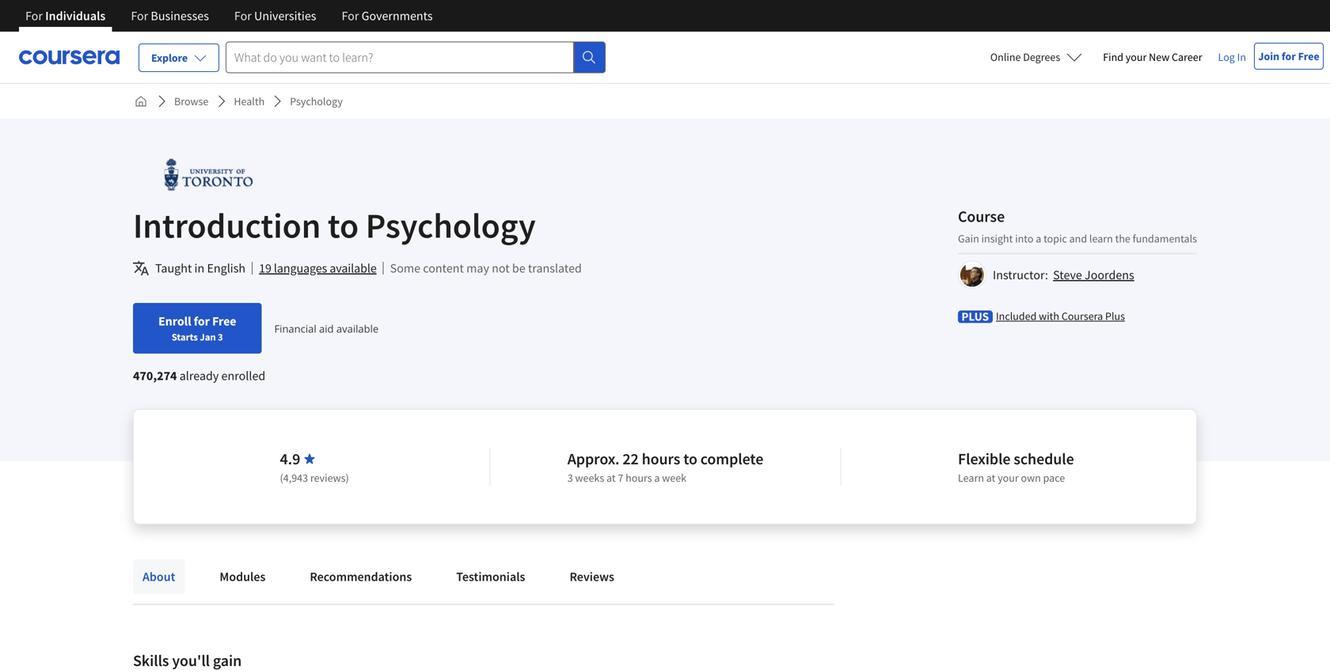 Task type: locate. For each thing, give the bounding box(es) containing it.
jan
[[200, 331, 216, 344]]

starts
[[172, 331, 198, 344]]

health
[[234, 94, 265, 109]]

available
[[330, 261, 377, 276], [337, 322, 379, 336]]

instructor: steve joordens
[[993, 267, 1135, 283]]

3
[[218, 331, 223, 344], [568, 471, 573, 486]]

coursera image
[[19, 45, 120, 70]]

complete
[[701, 449, 764, 469]]

1 vertical spatial available
[[337, 322, 379, 336]]

financial aid available
[[274, 322, 379, 336]]

reviews link
[[560, 560, 624, 595]]

a
[[1036, 232, 1042, 246], [655, 471, 660, 486]]

for universities
[[234, 8, 316, 24]]

modules link
[[210, 560, 275, 595]]

health link
[[228, 87, 271, 116]]

to up 19 languages available button
[[328, 204, 359, 248]]

at left 7
[[607, 471, 616, 486]]

flexible schedule learn at your own pace
[[958, 449, 1075, 486]]

introduction
[[133, 204, 321, 248]]

course
[[958, 207, 1005, 227]]

for left governments
[[342, 8, 359, 24]]

to
[[328, 204, 359, 248], [684, 449, 698, 469]]

for for enroll
[[194, 314, 210, 329]]

explore button
[[139, 44, 219, 72]]

aid
[[319, 322, 334, 336]]

hours right 7
[[626, 471, 652, 486]]

online degrees button
[[978, 40, 1096, 74]]

insight
[[982, 232, 1013, 246]]

into
[[1016, 232, 1034, 246]]

find your new career
[[1103, 50, 1203, 64]]

1 vertical spatial 3
[[568, 471, 573, 486]]

join for free link
[[1255, 43, 1324, 70]]

governments
[[362, 8, 433, 24]]

19 languages available button
[[259, 259, 377, 278]]

already
[[180, 368, 219, 384]]

career
[[1172, 50, 1203, 64]]

instructor:
[[993, 267, 1049, 283]]

the
[[1116, 232, 1131, 246]]

0 horizontal spatial 3
[[218, 331, 223, 344]]

1 horizontal spatial free
[[1299, 49, 1320, 63]]

learn
[[958, 471, 984, 486]]

free
[[1299, 49, 1320, 63], [212, 314, 236, 329]]

1 horizontal spatial a
[[1036, 232, 1042, 246]]

1 vertical spatial free
[[212, 314, 236, 329]]

degrees
[[1023, 50, 1061, 64]]

1 horizontal spatial 3
[[568, 471, 573, 486]]

for
[[1282, 49, 1296, 63], [194, 314, 210, 329]]

businesses
[[151, 8, 209, 24]]

0 vertical spatial your
[[1126, 50, 1147, 64]]

None search field
[[226, 42, 606, 73]]

0 horizontal spatial at
[[607, 471, 616, 486]]

recommendations link
[[300, 560, 422, 595]]

hours up week
[[642, 449, 681, 469]]

financial aid available button
[[274, 322, 379, 336]]

0 vertical spatial a
[[1036, 232, 1042, 246]]

steve
[[1053, 267, 1083, 283]]

for for individuals
[[25, 8, 43, 24]]

1 for from the left
[[25, 8, 43, 24]]

1 horizontal spatial at
[[987, 471, 996, 486]]

0 vertical spatial available
[[330, 261, 377, 276]]

own
[[1021, 471, 1041, 486]]

0 vertical spatial 3
[[218, 331, 223, 344]]

0 horizontal spatial for
[[194, 314, 210, 329]]

1 vertical spatial psychology
[[366, 204, 536, 248]]

at
[[607, 471, 616, 486], [987, 471, 996, 486]]

individuals
[[45, 8, 106, 24]]

for up jan
[[194, 314, 210, 329]]

may
[[467, 261, 489, 276]]

steve joordens link
[[1053, 267, 1135, 283]]

languages
[[274, 261, 327, 276]]

1 horizontal spatial psychology
[[366, 204, 536, 248]]

1 vertical spatial a
[[655, 471, 660, 486]]

1 vertical spatial to
[[684, 449, 698, 469]]

available inside button
[[330, 261, 377, 276]]

explore
[[151, 51, 188, 65]]

1 vertical spatial your
[[998, 471, 1019, 486]]

(4,943 reviews)
[[280, 471, 349, 486]]

for inside "join for free" link
[[1282, 49, 1296, 63]]

0 horizontal spatial psychology
[[290, 94, 343, 109]]

470,274 already enrolled
[[133, 368, 266, 384]]

online degrees
[[991, 50, 1061, 64]]

for left 'businesses'
[[131, 8, 148, 24]]

0 vertical spatial for
[[1282, 49, 1296, 63]]

free up jan
[[212, 314, 236, 329]]

0 vertical spatial to
[[328, 204, 359, 248]]

for right join at the right top
[[1282, 49, 1296, 63]]

3 inside enroll for free starts jan 3
[[218, 331, 223, 344]]

enrolled
[[221, 368, 266, 384]]

psychology up content
[[366, 204, 536, 248]]

psychology right health
[[290, 94, 343, 109]]

available down introduction to psychology on the left top
[[330, 261, 377, 276]]

log in link
[[1211, 48, 1255, 67]]

at inside approx. 22 hours to complete 3 weeks at 7 hours a week
[[607, 471, 616, 486]]

3 for from the left
[[234, 8, 252, 24]]

0 vertical spatial free
[[1299, 49, 1320, 63]]

3 inside approx. 22 hours to complete 3 weeks at 7 hours a week
[[568, 471, 573, 486]]

financial
[[274, 322, 317, 336]]

for businesses
[[131, 8, 209, 24]]

0 vertical spatial psychology
[[290, 94, 343, 109]]

for inside enroll for free starts jan 3
[[194, 314, 210, 329]]

19 languages available
[[259, 261, 377, 276]]

to up week
[[684, 449, 698, 469]]

0 horizontal spatial free
[[212, 314, 236, 329]]

1 horizontal spatial to
[[684, 449, 698, 469]]

your left own
[[998, 471, 1019, 486]]

for left individuals
[[25, 8, 43, 24]]

470,274
[[133, 368, 177, 384]]

0 horizontal spatial your
[[998, 471, 1019, 486]]

for individuals
[[25, 8, 106, 24]]

1 vertical spatial for
[[194, 314, 210, 329]]

browse
[[174, 94, 209, 109]]

enroll for free starts jan 3
[[158, 314, 236, 344]]

at right learn
[[987, 471, 996, 486]]

psychology
[[290, 94, 343, 109], [366, 204, 536, 248]]

log in
[[1219, 50, 1247, 64]]

3 right jan
[[218, 331, 223, 344]]

find
[[1103, 50, 1124, 64]]

1 horizontal spatial for
[[1282, 49, 1296, 63]]

in
[[1238, 50, 1247, 64]]

your right find
[[1126, 50, 1147, 64]]

recommendations
[[310, 569, 412, 585]]

4 for from the left
[[342, 8, 359, 24]]

a left week
[[655, 471, 660, 486]]

free inside enroll for free starts jan 3
[[212, 314, 236, 329]]

for for businesses
[[131, 8, 148, 24]]

1 at from the left
[[607, 471, 616, 486]]

for left the universities
[[234, 8, 252, 24]]

not
[[492, 261, 510, 276]]

a right into
[[1036, 232, 1042, 246]]

0 horizontal spatial a
[[655, 471, 660, 486]]

2 at from the left
[[987, 471, 996, 486]]

free right join at the right top
[[1299, 49, 1320, 63]]

university of toronto image
[[133, 157, 282, 192]]

with
[[1039, 309, 1060, 324]]

for
[[25, 8, 43, 24], [131, 8, 148, 24], [234, 8, 252, 24], [342, 8, 359, 24]]

available right 'aid'
[[337, 322, 379, 336]]

2 for from the left
[[131, 8, 148, 24]]

taught in english
[[155, 261, 246, 276]]

3 left weeks
[[568, 471, 573, 486]]



Task type: describe. For each thing, give the bounding box(es) containing it.
introduction to psychology
[[133, 204, 536, 248]]

week
[[662, 471, 687, 486]]

for governments
[[342, 8, 433, 24]]

for for governments
[[342, 8, 359, 24]]

0 horizontal spatial to
[[328, 204, 359, 248]]

coursera plus image
[[958, 311, 993, 324]]

translated
[[528, 261, 582, 276]]

learn
[[1090, 232, 1113, 246]]

taught
[[155, 261, 192, 276]]

available for 19 languages available
[[330, 261, 377, 276]]

plus
[[1106, 309, 1125, 324]]

your inside the flexible schedule learn at your own pace
[[998, 471, 1019, 486]]

online
[[991, 50, 1021, 64]]

flexible
[[958, 449, 1011, 469]]

7
[[618, 471, 624, 486]]

free for join
[[1299, 49, 1320, 63]]

banner navigation
[[13, 0, 446, 32]]

What do you want to learn? text field
[[226, 42, 574, 73]]

(4,943
[[280, 471, 308, 486]]

some content may not be translated
[[390, 261, 582, 276]]

psychology link
[[284, 87, 349, 116]]

included with coursera plus
[[996, 309, 1125, 324]]

approx. 22 hours to complete 3 weeks at 7 hours a week
[[568, 449, 764, 486]]

1 vertical spatial hours
[[626, 471, 652, 486]]

schedule
[[1014, 449, 1075, 469]]

3 for enroll for free
[[218, 331, 223, 344]]

some
[[390, 261, 421, 276]]

at inside the flexible schedule learn at your own pace
[[987, 471, 996, 486]]

22
[[623, 449, 639, 469]]

and
[[1070, 232, 1088, 246]]

1 horizontal spatial your
[[1126, 50, 1147, 64]]

steve joordens image
[[961, 263, 984, 287]]

join for free
[[1259, 49, 1320, 63]]

0 vertical spatial hours
[[642, 449, 681, 469]]

about
[[143, 569, 175, 585]]

course gain insight into a topic and learn the fundamentals
[[958, 207, 1198, 246]]

joordens
[[1085, 267, 1135, 283]]

reviews
[[570, 569, 615, 585]]

about link
[[133, 560, 185, 595]]

reviews)
[[310, 471, 349, 486]]

available for financial aid available
[[337, 322, 379, 336]]

modules
[[220, 569, 266, 585]]

free for enroll
[[212, 314, 236, 329]]

coursera
[[1062, 309, 1103, 324]]

be
[[512, 261, 526, 276]]

log
[[1219, 50, 1235, 64]]

included
[[996, 309, 1037, 324]]

approx.
[[568, 449, 620, 469]]

to inside approx. 22 hours to complete 3 weeks at 7 hours a week
[[684, 449, 698, 469]]

enroll
[[158, 314, 191, 329]]

testimonials link
[[447, 560, 535, 595]]

home image
[[135, 95, 147, 108]]

a inside course gain insight into a topic and learn the fundamentals
[[1036, 232, 1042, 246]]

testimonials
[[456, 569, 525, 585]]

for for join
[[1282, 49, 1296, 63]]

19
[[259, 261, 272, 276]]

universities
[[254, 8, 316, 24]]

4.9
[[280, 449, 300, 469]]

a inside approx. 22 hours to complete 3 weeks at 7 hours a week
[[655, 471, 660, 486]]

new
[[1149, 50, 1170, 64]]

find your new career link
[[1096, 48, 1211, 67]]

browse link
[[168, 87, 215, 116]]

join
[[1259, 49, 1280, 63]]

for for universities
[[234, 8, 252, 24]]

english
[[207, 261, 246, 276]]

gain
[[958, 232, 980, 246]]

weeks
[[575, 471, 604, 486]]

pace
[[1044, 471, 1065, 486]]

fundamentals
[[1133, 232, 1198, 246]]

content
[[423, 261, 464, 276]]

included with coursera plus link
[[996, 308, 1125, 324]]

topic
[[1044, 232, 1067, 246]]

in
[[194, 261, 205, 276]]

3 for approx. 22 hours to complete
[[568, 471, 573, 486]]



Task type: vqa. For each thing, say whether or not it's contained in the screenshot.
3 inside Enroll for Free Starts Jan 3
yes



